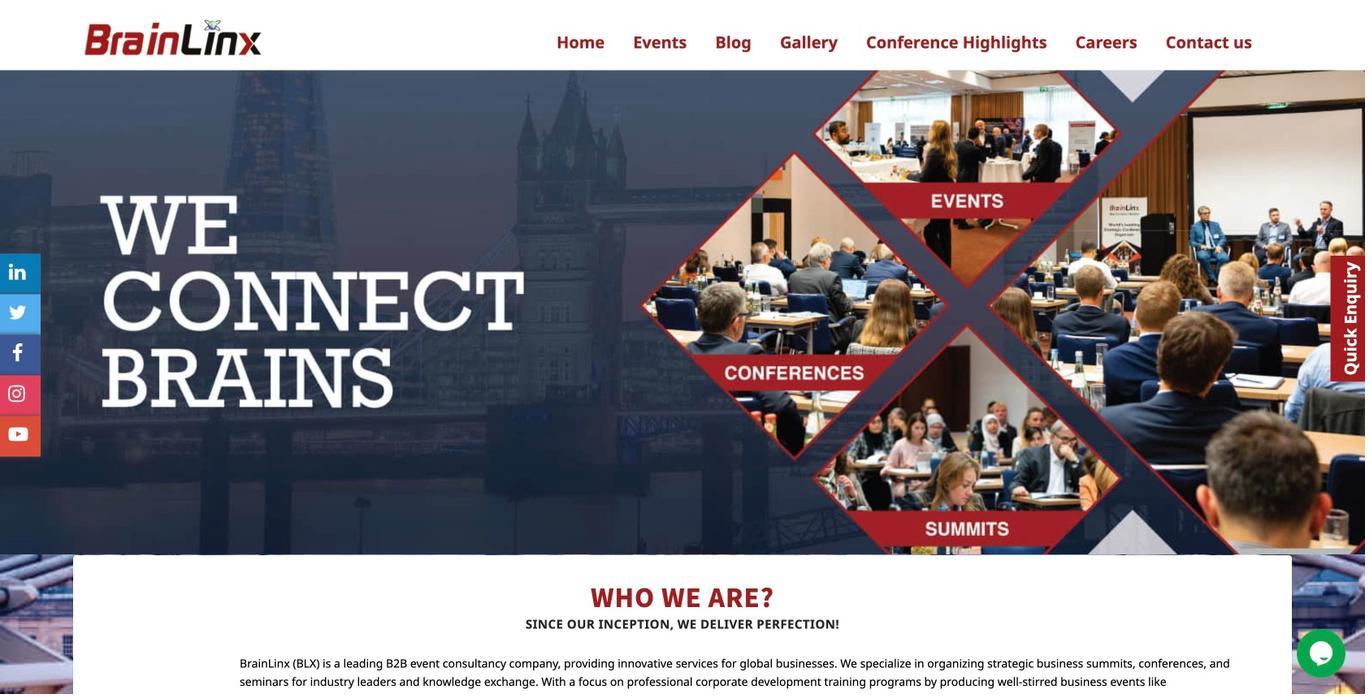 Task type: locate. For each thing, give the bounding box(es) containing it.
twitter image
[[9, 303, 27, 322]]

facebook image
[[12, 344, 23, 363]]



Task type: vqa. For each thing, say whether or not it's contained in the screenshot.
INSTAGRAM image
yes



Task type: describe. For each thing, give the bounding box(es) containing it.
youtube play image
[[9, 425, 28, 444]]

linkedin image
[[9, 262, 26, 282]]

brainlinx logo image
[[80, 13, 263, 70]]

instagram image
[[8, 384, 25, 404]]



